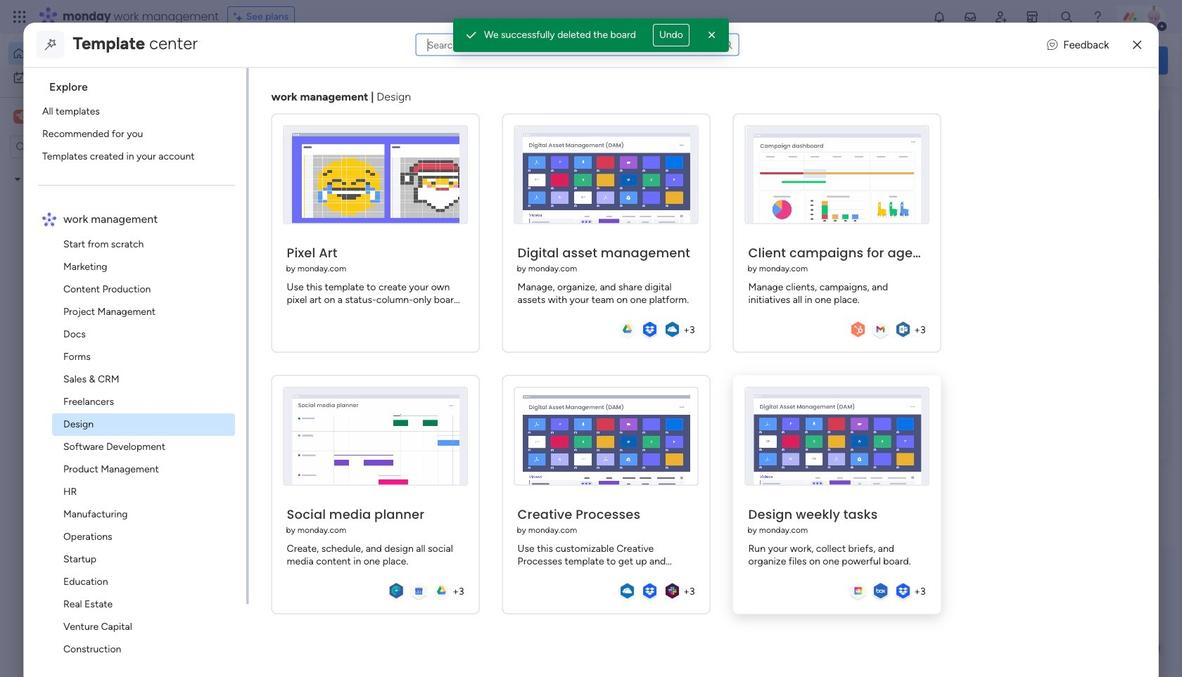 Task type: vqa. For each thing, say whether or not it's contained in the screenshot.
Templates image
yes



Task type: locate. For each thing, give the bounding box(es) containing it.
templates image image
[[970, 106, 1155, 203]]

list box
[[29, 68, 249, 678], [0, 164, 179, 381]]

workspace image
[[241, 425, 274, 458], [601, 429, 617, 454]]

getting started element
[[957, 336, 1168, 392]]

0 horizontal spatial workspace image
[[241, 425, 274, 458]]

component image
[[235, 279, 248, 292], [284, 445, 296, 458]]

None search field
[[416, 33, 739, 56]]

1 horizontal spatial public board image
[[467, 257, 483, 272]]

caret down image
[[15, 174, 20, 184]]

public board image
[[235, 257, 250, 272], [467, 257, 483, 272]]

workspace selection element
[[13, 108, 50, 125]]

1 vertical spatial component image
[[284, 445, 296, 458]]

help center element
[[957, 404, 1168, 460]]

quick search results list box
[[217, 132, 923, 318]]

1 public board image from the left
[[235, 257, 250, 272]]

0 vertical spatial component image
[[467, 279, 480, 292]]

notifications image
[[932, 10, 946, 24]]

1 vertical spatial option
[[8, 66, 171, 89]]

1 vertical spatial component image
[[636, 445, 648, 458]]

alert
[[453, 18, 729, 52]]

0 horizontal spatial component image
[[235, 279, 248, 292]]

0 horizontal spatial component image
[[467, 279, 480, 292]]

0 horizontal spatial public board image
[[235, 257, 250, 272]]

1 horizontal spatial workspace image
[[601, 429, 617, 454]]

Search by template name, creator or description search field
[[416, 33, 739, 56]]

component image
[[467, 279, 480, 292], [636, 445, 648, 458]]

0 vertical spatial option
[[8, 42, 171, 65]]

1 horizontal spatial component image
[[636, 445, 648, 458]]

public board image for topmost component icon
[[235, 257, 250, 272]]

workspace image
[[13, 109, 27, 125], [15, 109, 25, 125], [592, 425, 626, 458]]

option
[[8, 42, 171, 65], [8, 66, 171, 89], [0, 166, 179, 169]]

see plans image
[[233, 9, 246, 25]]

heading
[[38, 68, 246, 100]]

2 public board image from the left
[[467, 257, 483, 272]]



Task type: describe. For each thing, give the bounding box(es) containing it.
close image
[[705, 28, 719, 42]]

Search in workspace field
[[30, 139, 118, 155]]

add to favorites image
[[652, 257, 666, 271]]

work management templates element
[[38, 233, 246, 678]]

help image
[[1091, 10, 1105, 24]]

invite members image
[[994, 10, 1008, 24]]

search everything image
[[1060, 10, 1074, 24]]

2 vertical spatial option
[[0, 166, 179, 169]]

monday marketplace image
[[1025, 10, 1039, 24]]

explore element
[[38, 100, 246, 167]]

v2 user feedback image
[[968, 52, 979, 68]]

v2 user feedback image
[[1047, 37, 1058, 53]]

search image
[[722, 39, 734, 50]]

0 vertical spatial component image
[[235, 279, 248, 292]]

ruby anderson image
[[1143, 6, 1165, 28]]

update feed image
[[963, 10, 977, 24]]

close image
[[1133, 39, 1142, 50]]

select product image
[[13, 10, 27, 24]]

component image inside quick search results list box
[[467, 279, 480, 292]]

v2 bolt switch image
[[1078, 52, 1086, 68]]

public board image for component image within quick search results list box
[[467, 257, 483, 272]]

1 horizontal spatial component image
[[284, 445, 296, 458]]



